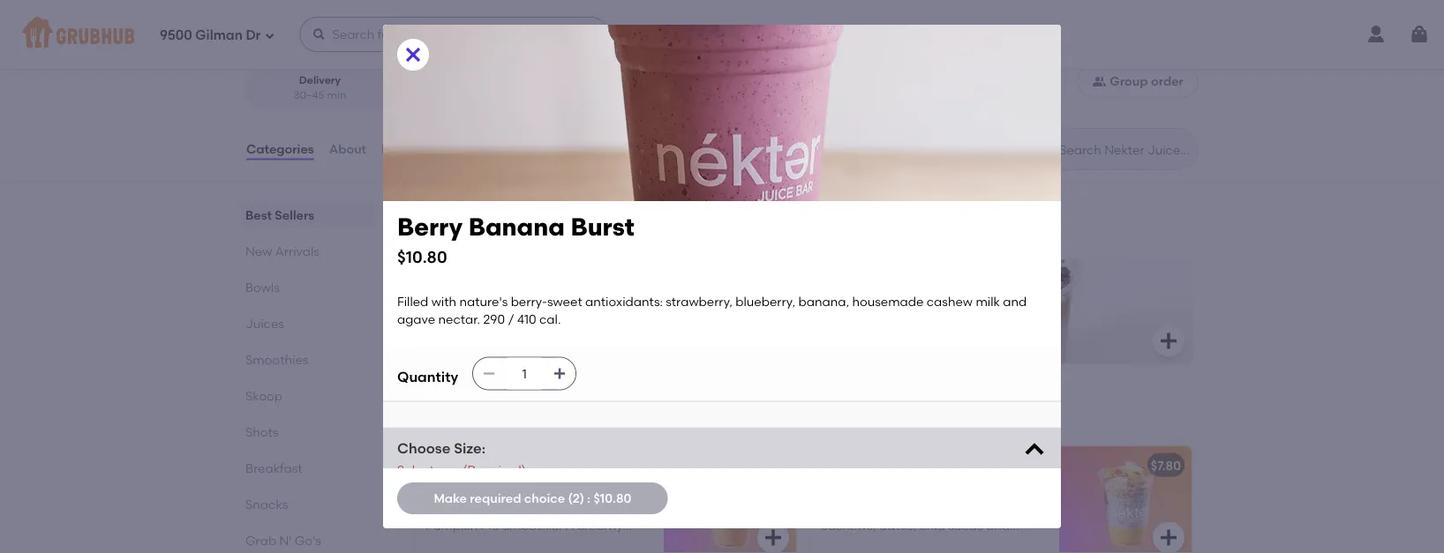Task type: vqa. For each thing, say whether or not it's contained in the screenshot.
right THE BEST
yes



Task type: locate. For each thing, give the bounding box(es) containing it.
shots tab
[[246, 423, 369, 442]]

0 horizontal spatial $10.80
[[397, 247, 447, 267]]

0 vertical spatial new arrivals
[[246, 244, 320, 259]]

1 min from the left
[[327, 89, 346, 102]]

banana for berry banana burst
[[463, 306, 511, 321]]

2 pumpkin from the left
[[821, 458, 875, 473]]

burst right grubhub at top
[[571, 212, 635, 242]]

0 vertical spatial berry
[[397, 212, 463, 242]]

order for correct order
[[664, 30, 692, 42]]

banana
[[469, 212, 565, 242], [463, 306, 511, 321]]

min right 10–20
[[501, 89, 521, 102]]

0 horizontal spatial min
[[327, 89, 346, 102]]

2 horizontal spatial $10.80
[[744, 458, 782, 473]]

sellers up on on the top left of page
[[457, 203, 518, 226]]

1 vertical spatial burst
[[514, 306, 545, 321]]

1 horizontal spatial burst
[[571, 212, 635, 242]]

arrivals down best sellers tab
[[275, 244, 320, 259]]

order
[[664, 30, 692, 42], [1152, 74, 1184, 89]]

svg image down good
[[403, 44, 424, 65]]

pickup
[[456, 74, 492, 86]]

la
[[328, 2, 343, 17]]

burst right 290 at the bottom left of the page
[[514, 306, 545, 321]]

burst inside the berry banana burst $10.80
[[571, 212, 635, 242]]

protein power
[[824, 306, 908, 321]]

$10.80 +
[[744, 458, 789, 473]]

best inside best sellers most ordered on grubhub
[[412, 203, 452, 226]]

dr left the ste
[[378, 2, 392, 17]]

(required)
[[463, 463, 526, 478]]

people icon image
[[1093, 74, 1107, 89]]

ratings)
[[310, 28, 356, 43]]

92
[[367, 28, 381, 43]]

breakfast
[[246, 461, 303, 476]]

1 vertical spatial new arrivals
[[412, 405, 530, 427]]

new arrivals down best sellers
[[246, 244, 320, 259]]

best up most
[[412, 203, 452, 226]]

1 vertical spatial berry
[[428, 306, 460, 321]]

make
[[434, 491, 467, 506]]

mousse
[[878, 458, 923, 473]]

1 horizontal spatial $10.80
[[594, 491, 632, 506]]

good food
[[396, 30, 451, 42]]

290
[[483, 312, 505, 327]]

0 vertical spatial order
[[664, 30, 692, 42]]

best inside best sellers tab
[[246, 208, 272, 223]]

delivery 30–45 min
[[294, 74, 346, 102]]

breakfast tab
[[246, 459, 369, 478]]

$10.80
[[397, 247, 447, 267], [744, 458, 782, 473], [594, 491, 632, 506]]

banana inside the berry banana burst $10.80
[[469, 212, 565, 242]]

select
[[397, 463, 435, 478]]

0 horizontal spatial burst
[[514, 306, 545, 321]]

1 horizontal spatial pumpkin
[[821, 458, 875, 473]]

berry-
[[511, 294, 547, 309]]

0 vertical spatial arrivals
[[275, 244, 320, 259]]

jolla
[[346, 2, 375, 17]]

new arrivals up size:
[[412, 405, 530, 427]]

on
[[494, 228, 509, 243]]

2 min from the left
[[501, 89, 521, 102]]

(2)
[[568, 491, 585, 506]]

order inside button
[[1152, 74, 1184, 89]]

1 pumpkin from the left
[[426, 458, 479, 473]]

0 horizontal spatial sellers
[[275, 208, 315, 223]]

chia
[[926, 458, 955, 473]]

0 vertical spatial $10.80
[[397, 247, 447, 267]]

1 horizontal spatial order
[[1152, 74, 1184, 89]]

svg image
[[403, 44, 424, 65], [482, 367, 497, 381], [763, 528, 784, 549], [1159, 528, 1180, 549]]

1 vertical spatial $10.80
[[744, 458, 782, 473]]

order right correct
[[664, 30, 692, 42]]

protein
[[824, 306, 868, 321]]

pumpkin for pumpkin mousse chia parfait
[[821, 458, 875, 473]]

0 horizontal spatial new arrivals
[[246, 244, 320, 259]]

(159
[[284, 28, 307, 43]]

pumpkin
[[426, 458, 479, 473], [821, 458, 875, 473]]

smoothies
[[246, 352, 309, 367]]

pumpkin mousse chia parfait image
[[1060, 446, 1192, 554]]

svg image
[[1409, 24, 1431, 45], [312, 27, 326, 42], [264, 30, 275, 41], [978, 74, 992, 89], [763, 331, 784, 352], [1159, 331, 1180, 352], [553, 367, 567, 381], [1023, 438, 1047, 463]]

sellers inside tab
[[275, 208, 315, 223]]

dr left 4.4
[[246, 27, 261, 43]]

star icon image
[[246, 27, 263, 44]]

blueberry,
[[736, 294, 796, 309]]

sellers inside best sellers most ordered on grubhub
[[457, 203, 518, 226]]

new arrivals
[[246, 244, 320, 259], [412, 405, 530, 427]]

size:
[[454, 440, 486, 457]]

new inside new arrivals tab
[[246, 244, 272, 259]]

pickup 0.8 mi • 10–20 min
[[427, 74, 521, 102]]

94
[[593, 28, 607, 43]]

0 horizontal spatial best
[[246, 208, 272, 223]]

berry for berry banana burst $10.80
[[397, 212, 463, 242]]

0 vertical spatial new
[[246, 244, 272, 259]]

banana inside button
[[463, 306, 511, 321]]

4.4
[[263, 28, 280, 43]]

arrivals up size:
[[458, 405, 530, 427]]

choose
[[397, 440, 451, 457]]

min down delivery
[[327, 89, 346, 102]]

berry for berry banana burst
[[428, 306, 460, 321]]

gilman
[[195, 27, 243, 43]]

0 vertical spatial banana
[[469, 212, 565, 242]]

housemade
[[853, 294, 924, 309]]

best sellers most ordered on grubhub
[[412, 203, 566, 243]]

new up bowls at the bottom of the page
[[246, 244, 272, 259]]

0 horizontal spatial order
[[664, 30, 692, 42]]

filled
[[397, 294, 429, 309]]

new up choose
[[412, 405, 454, 427]]

0 horizontal spatial pumpkin
[[426, 458, 479, 473]]

sellers for best sellers most ordered on grubhub
[[457, 203, 518, 226]]

skoop
[[246, 389, 283, 404]]

dr inside main navigation navigation
[[246, 27, 261, 43]]

reviews button
[[381, 118, 432, 181]]

categories button
[[246, 118, 315, 181]]

min
[[327, 89, 346, 102], [501, 89, 521, 102]]

burst inside button
[[514, 306, 545, 321]]

with
[[432, 294, 457, 309]]

on time delivery
[[495, 30, 578, 42]]

1 horizontal spatial dr
[[378, 2, 392, 17]]

410
[[518, 312, 537, 327]]

1 horizontal spatial arrivals
[[458, 405, 530, 427]]

burst
[[571, 212, 635, 242], [514, 306, 545, 321]]

one
[[438, 463, 460, 478]]

1 vertical spatial order
[[1152, 74, 1184, 89]]

sellers for best sellers
[[275, 208, 315, 223]]

best up new arrivals tab
[[246, 208, 272, 223]]

1 vertical spatial banana
[[463, 306, 511, 321]]

nature's
[[460, 294, 508, 309]]

0 vertical spatial burst
[[571, 212, 635, 242]]

1 vertical spatial dr
[[246, 27, 261, 43]]

1 horizontal spatial new
[[412, 405, 454, 427]]

dr
[[378, 2, 392, 17], [246, 27, 261, 43]]

shots
[[246, 425, 279, 440]]

berry
[[397, 212, 463, 242], [428, 306, 460, 321]]

best sellers tab
[[246, 206, 369, 224]]

pumpkin down size:
[[426, 458, 479, 473]]

1 vertical spatial arrivals
[[458, 405, 530, 427]]

best for best sellers
[[246, 208, 272, 223]]

new
[[246, 244, 272, 259], [412, 405, 454, 427]]

/
[[508, 312, 515, 327]]

nectar.
[[438, 312, 480, 327]]

(159 ratings)
[[284, 28, 356, 43]]

snacks tab
[[246, 496, 369, 514]]

good
[[396, 30, 425, 42]]

0 horizontal spatial dr
[[246, 27, 261, 43]]

grab n' go's tab
[[246, 532, 369, 550]]

1 horizontal spatial sellers
[[457, 203, 518, 226]]

delivery
[[299, 74, 341, 86]]

pumpkin mousse chia parfait
[[821, 458, 1000, 473]]

1 vertical spatial new
[[412, 405, 454, 427]]

berry banana burst $10.80
[[397, 212, 635, 267]]

berry inside the berry banana burst $10.80
[[397, 212, 463, 242]]

0 horizontal spatial arrivals
[[275, 244, 320, 259]]

juices tab
[[246, 314, 369, 333]]

sellers up new arrivals tab
[[275, 208, 315, 223]]

0 horizontal spatial new
[[246, 244, 272, 259]]

option group
[[246, 66, 548, 110]]

burst for berry banana burst $10.80
[[571, 212, 635, 242]]

grubhub
[[512, 228, 566, 243]]

order right group
[[1152, 74, 1184, 89]]

1 horizontal spatial best
[[412, 203, 452, 226]]

10–20
[[470, 89, 499, 102]]

pumpkin left "mousse"
[[821, 458, 875, 473]]

1 horizontal spatial min
[[501, 89, 521, 102]]

berry inside button
[[428, 306, 460, 321]]

food
[[428, 30, 451, 42]]



Task type: describe. For each thing, give the bounding box(es) containing it.
best for best sellers most ordered on grubhub
[[412, 203, 452, 226]]

svg image down '$10.80 +'
[[763, 528, 784, 549]]

choice
[[524, 491, 565, 506]]

new arrivals tab
[[246, 242, 369, 261]]

berry banana burst
[[428, 306, 545, 321]]

$10.80 inside the berry banana burst $10.80
[[397, 247, 447, 267]]

n'
[[279, 533, 292, 548]]

skoop tab
[[246, 387, 369, 405]]

choose size: select one (required)
[[397, 440, 526, 478]]

8855 villa la jolla dr ste 402 button
[[267, 0, 440, 19]]

juices
[[246, 316, 284, 331]]

new arrivals inside tab
[[246, 244, 320, 259]]

agave
[[397, 312, 435, 327]]

best sellers
[[246, 208, 315, 223]]

make required choice (2) : $10.80
[[434, 491, 632, 506]]

•
[[462, 89, 467, 102]]

most
[[412, 228, 440, 243]]

switch
[[448, 2, 488, 17]]

0 vertical spatial dr
[[378, 2, 392, 17]]

cashew
[[927, 294, 973, 309]]

option group containing delivery 30–45 min
[[246, 66, 548, 110]]

+
[[782, 458, 789, 473]]

quantity
[[397, 369, 459, 386]]

categories
[[246, 142, 314, 157]]

main navigation navigation
[[0, 0, 1445, 69]]

2 vertical spatial $10.80
[[594, 491, 632, 506]]

Search Nekter Juice Bar search field
[[1058, 141, 1193, 158]]

pie
[[482, 458, 501, 473]]

order for group order
[[1152, 74, 1184, 89]]

mi
[[446, 89, 459, 102]]

group order
[[1110, 74, 1184, 89]]

smoothie
[[504, 458, 561, 473]]

min inside delivery 30–45 min
[[327, 89, 346, 102]]

bowls
[[246, 280, 280, 295]]

reviews
[[382, 142, 431, 157]]

:
[[588, 491, 591, 506]]

villa
[[300, 2, 325, 17]]

about
[[329, 142, 367, 157]]

9500
[[160, 27, 192, 43]]

ordered
[[443, 228, 491, 243]]

correct order
[[622, 30, 692, 42]]

1 horizontal spatial new arrivals
[[412, 405, 530, 427]]

402
[[417, 2, 439, 17]]

8855 villa la jolla dr ste 402 switch location
[[268, 2, 540, 17]]

switch location button
[[447, 0, 540, 19]]

group
[[1110, 74, 1149, 89]]

and
[[1004, 294, 1027, 309]]

about button
[[328, 118, 367, 181]]

bowls tab
[[246, 278, 369, 297]]

svg image down $7.80
[[1159, 528, 1180, 549]]

min inside pickup 0.8 mi • 10–20 min
[[501, 89, 521, 102]]

svg image inside schedule button
[[978, 74, 992, 89]]

smoothies tab
[[246, 351, 369, 369]]

svg image left input item quantity number field
[[482, 367, 497, 381]]

correct
[[622, 30, 662, 42]]

group order button
[[1078, 66, 1199, 97]]

antioxidants:
[[586, 294, 663, 309]]

0.8
[[427, 89, 443, 102]]

pumpkin pie smoothie image
[[664, 446, 797, 554]]

burst for berry banana burst
[[514, 306, 545, 321]]

snacks
[[246, 497, 288, 512]]

on
[[495, 30, 510, 42]]

86
[[465, 28, 480, 43]]

schedule button
[[963, 66, 1067, 97]]

protein power button
[[811, 259, 1192, 364]]

go's
[[295, 533, 321, 548]]

sweet
[[547, 294, 583, 309]]

$7.80
[[1151, 458, 1182, 473]]

filled with nature's berry-sweet antioxidants: strawberry, blueberry, banana, housemade cashew milk and agave nectar. 290 / 410 cal.
[[397, 294, 1030, 327]]

strawberry,
[[666, 294, 733, 309]]

time
[[513, 30, 536, 42]]

pumpkin for pumpkin pie smoothie
[[426, 458, 479, 473]]

search icon image
[[1031, 139, 1053, 160]]

location
[[490, 2, 540, 17]]

pumpkin pie smoothie
[[426, 458, 561, 473]]

milk
[[976, 294, 1001, 309]]

cal.
[[540, 312, 561, 327]]

30–45
[[294, 89, 325, 102]]

ste
[[395, 2, 414, 17]]

banana for berry banana burst $10.80
[[469, 212, 565, 242]]

arrivals inside tab
[[275, 244, 320, 259]]

schedule
[[996, 74, 1052, 89]]

delivery
[[539, 30, 578, 42]]

Input item quantity number field
[[505, 358, 544, 390]]

power
[[870, 306, 908, 321]]

grab
[[246, 533, 277, 548]]

9500 gilman dr
[[160, 27, 261, 43]]

8855
[[268, 2, 297, 17]]

grab n' go's
[[246, 533, 321, 548]]

banana,
[[799, 294, 850, 309]]



